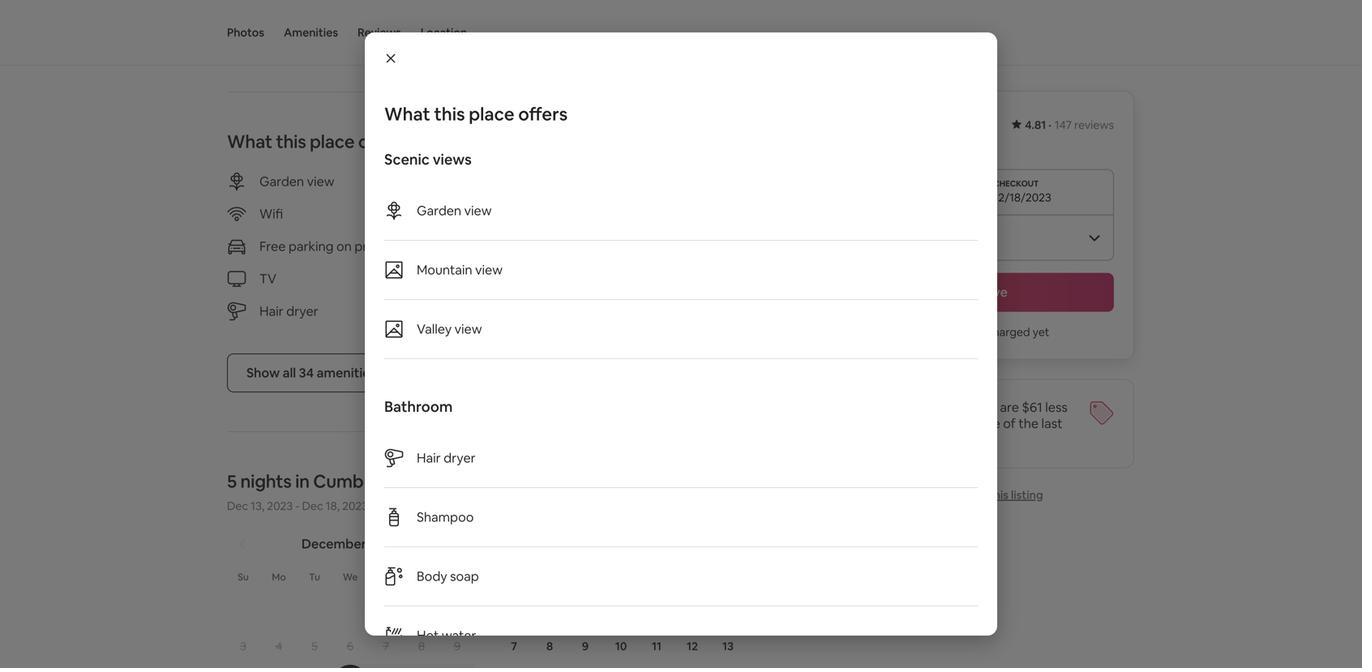 Task type: describe. For each thing, give the bounding box(es) containing it.
4.81 · 147 reviews
[[1025, 118, 1114, 132]]

you won't be charged yet
[[917, 325, 1050, 339]]

photos button
[[227, 0, 264, 65]]

1 7 button from the left
[[368, 629, 404, 663]]

location
[[421, 25, 467, 40]]

2 dec from the left
[[302, 499, 323, 513]]

views
[[433, 150, 472, 169]]

2 9 button from the left
[[568, 629, 603, 663]]

1 horizontal spatial 5 button
[[675, 594, 710, 628]]

show
[[247, 364, 280, 381]]

reserve
[[959, 284, 1008, 300]]

place for scenic views
[[469, 103, 515, 126]]

1 vertical spatial 3
[[240, 639, 246, 654]]

this for views
[[434, 103, 465, 126]]

11
[[652, 639, 662, 654]]

1 dec from the left
[[227, 499, 248, 513]]

1 9 button from the left
[[440, 629, 475, 663]]

free
[[260, 238, 286, 255]]

less
[[1046, 399, 1068, 416]]

10 button
[[603, 629, 639, 663]]

sa
[[452, 571, 463, 583]]

valley view
[[417, 321, 482, 337]]

location button
[[421, 0, 467, 65]]

on
[[337, 238, 352, 255]]

1 king bed
[[247, 17, 300, 32]]

won't
[[939, 325, 968, 339]]

body
[[417, 568, 447, 585]]

parking
[[289, 238, 334, 255]]

garden view inside what this place offers dialog
[[417, 202, 492, 219]]

nightly
[[933, 415, 974, 432]]

reviews
[[358, 25, 401, 40]]

be
[[971, 325, 984, 339]]

0 horizontal spatial hair
[[260, 303, 284, 319]]

bathroom
[[384, 397, 453, 416]]

amenities
[[284, 25, 338, 40]]

nights
[[240, 470, 292, 493]]

1 horizontal spatial 1
[[419, 603, 424, 618]]

in
[[295, 470, 310, 493]]

all
[[283, 364, 296, 381]]

2024
[[632, 536, 662, 552]]

2 8 from the left
[[546, 639, 553, 654]]

2 the from the left
[[1019, 415, 1039, 432]]

9 for second 9 button from left
[[582, 639, 589, 654]]

soap
[[450, 568, 479, 585]]

13
[[723, 639, 734, 654]]

than
[[853, 415, 880, 432]]

1 8 from the left
[[418, 639, 425, 654]]

hot water
[[417, 627, 476, 644]]

we
[[343, 571, 358, 583]]

5 for the bottom 5 button
[[312, 639, 318, 654]]

fr
[[417, 571, 426, 583]]

what this place offers for view
[[227, 130, 408, 153]]

147
[[1055, 118, 1072, 132]]

scenic
[[384, 150, 430, 169]]

pets
[[531, 238, 557, 255]]

hot
[[417, 627, 439, 644]]

13,
[[251, 499, 264, 513]]

place for garden view
[[310, 130, 355, 153]]

-
[[295, 499, 300, 513]]

12 button
[[675, 629, 710, 663]]

2023 inside 'calendar' application
[[369, 536, 399, 552]]

show all 34 amenities button
[[227, 353, 396, 392]]

avg.
[[906, 415, 930, 432]]

your dates are $61 less than the avg. nightly rate of the last 60 days.
[[853, 399, 1068, 448]]

offers for view
[[358, 130, 408, 153]]

0 vertical spatial garden view
[[260, 173, 335, 190]]

calendar application
[[208, 518, 1302, 668]]

show all 34 amenities
[[247, 364, 376, 381]]

king
[[255, 17, 277, 32]]

your
[[934, 399, 961, 416]]

hair inside list
[[417, 450, 441, 466]]

$61
[[1022, 399, 1043, 416]]

rate
[[976, 415, 1001, 432]]

yet
[[1033, 325, 1050, 339]]

2 for second 2 button from right
[[454, 603, 461, 618]]

cumbria
[[313, 470, 384, 493]]

wifi
[[260, 205, 283, 222]]

bed
[[279, 17, 300, 32]]

5 nights in cumbria dec 13, 2023 - dec 18, 2023
[[227, 470, 384, 513]]

shampoo
[[417, 509, 474, 525]]

mountain view
[[417, 262, 503, 278]]

0 horizontal spatial 3 button
[[225, 629, 261, 663]]

2 horizontal spatial 1
[[547, 603, 552, 618]]

0 vertical spatial 4
[[654, 603, 660, 618]]

view up parking
[[307, 173, 335, 190]]

10
[[615, 639, 627, 654]]

december 2023
[[302, 536, 399, 552]]

this for view
[[276, 130, 306, 153]]

18,
[[326, 499, 340, 513]]

list for scenic views
[[384, 182, 978, 359]]

1 7 from the left
[[383, 639, 389, 654]]

amenities button
[[284, 0, 338, 65]]

report
[[950, 488, 987, 502]]

12
[[687, 639, 698, 654]]



Task type: vqa. For each thing, say whether or not it's contained in the screenshot.
Wed, Oct 25 4:00 PM–4:45 PM (PDT) Private groups only's 'Wed,'
no



Task type: locate. For each thing, give the bounding box(es) containing it.
dryer up 34
[[286, 303, 318, 319]]

8 left water
[[418, 639, 425, 654]]

1 vertical spatial garden
[[417, 202, 462, 219]]

0 vertical spatial hair
[[260, 303, 284, 319]]

what this place offers inside dialog
[[384, 103, 568, 126]]

are
[[1000, 399, 1019, 416]]

0 horizontal spatial 2 button
[[440, 594, 475, 628]]

0 horizontal spatial 6 button
[[332, 629, 368, 663]]

1 horizontal spatial hair dryer
[[417, 450, 476, 466]]

place
[[469, 103, 515, 126], [310, 130, 355, 153]]

list for bathroom
[[384, 429, 978, 666]]

1 horizontal spatial 6
[[725, 603, 732, 618]]

what this place offers
[[384, 103, 568, 126], [227, 130, 408, 153]]

hair down bathroom
[[417, 450, 441, 466]]

2 horizontal spatial 2023
[[369, 536, 399, 552]]

view right valley
[[455, 321, 482, 337]]

4 button down mo
[[261, 629, 297, 663]]

6 button down we on the left of page
[[332, 629, 368, 663]]

1 8 button from the left
[[404, 629, 440, 663]]

1 horizontal spatial the
[[1019, 415, 1039, 432]]

0 horizontal spatial offers
[[358, 130, 408, 153]]

6 for right 6 button
[[725, 603, 732, 618]]

1 vertical spatial what
[[227, 130, 272, 153]]

8 button
[[404, 629, 440, 663], [532, 629, 568, 663]]

what this place offers for views
[[384, 103, 568, 126]]

1 horizontal spatial what
[[384, 103, 430, 126]]

dryer up shampoo
[[444, 450, 476, 466]]

9
[[454, 639, 461, 654], [582, 639, 589, 654]]

7 left hot
[[383, 639, 389, 654]]

1 vertical spatial 6 button
[[332, 629, 368, 663]]

0 horizontal spatial garden view
[[260, 173, 335, 190]]

3 button up 10
[[603, 594, 639, 628]]

2 7 from the left
[[511, 639, 517, 654]]

2023 up th
[[369, 536, 399, 552]]

9 button
[[440, 629, 475, 663], [568, 629, 603, 663]]

1 horizontal spatial garden view
[[417, 202, 492, 219]]

1 vertical spatial this
[[276, 130, 306, 153]]

34
[[299, 364, 314, 381]]

hair down tv
[[260, 303, 284, 319]]

5 for the right 5 button
[[689, 603, 696, 618]]

0 vertical spatial what
[[384, 103, 430, 126]]

tv
[[260, 270, 276, 287]]

8
[[418, 639, 425, 654], [546, 639, 553, 654]]

the right of
[[1019, 415, 1039, 432]]

0 horizontal spatial 9 button
[[440, 629, 475, 663]]

2023 right 18,
[[342, 499, 368, 513]]

garden up the wifi
[[260, 173, 304, 190]]

what up the wifi
[[227, 130, 272, 153]]

what inside dialog
[[384, 103, 430, 126]]

place inside dialog
[[469, 103, 515, 126]]

6 down we on the left of page
[[347, 639, 354, 654]]

1 horizontal spatial 8
[[546, 639, 553, 654]]

2 button down sa
[[440, 594, 475, 628]]

0 horizontal spatial 7 button
[[368, 629, 404, 663]]

0 horizontal spatial 2
[[454, 603, 461, 618]]

1 horizontal spatial hair
[[417, 450, 441, 466]]

9 button right hot
[[440, 629, 475, 663]]

water
[[442, 627, 476, 644]]

4
[[654, 603, 660, 618], [276, 639, 282, 654]]

free parking on premises
[[260, 238, 409, 255]]

1 vertical spatial hair dryer
[[417, 450, 476, 466]]

hair dryer down bathroom
[[417, 450, 476, 466]]

dryer
[[286, 303, 318, 319], [444, 450, 476, 466]]

0 horizontal spatial 5
[[227, 470, 237, 493]]

2 button up 10 button
[[568, 594, 603, 628]]

1 horizontal spatial garden
[[417, 202, 462, 219]]

0 vertical spatial what this place offers
[[384, 103, 568, 126]]

view down views
[[464, 202, 492, 219]]

reserve button
[[853, 273, 1114, 312]]

garden view
[[260, 173, 335, 190], [417, 202, 492, 219]]

6 for the left 6 button
[[347, 639, 354, 654]]

2 vertical spatial 5
[[312, 639, 318, 654]]

list
[[384, 182, 978, 359], [384, 429, 978, 666]]

1 horizontal spatial 2023
[[342, 499, 368, 513]]

garden inside list
[[417, 202, 462, 219]]

2 list from the top
[[384, 429, 978, 666]]

1 horizontal spatial dec
[[302, 499, 323, 513]]

body soap
[[417, 568, 479, 585]]

11 button
[[639, 629, 675, 663]]

1 vertical spatial list
[[384, 429, 978, 666]]

1 horizontal spatial this
[[434, 103, 465, 126]]

1 vertical spatial what this place offers
[[227, 130, 408, 153]]

5 up '12'
[[689, 603, 696, 618]]

1 horizontal spatial 8 button
[[532, 629, 568, 663]]

1 horizontal spatial 9 button
[[568, 629, 603, 663]]

5 down tu
[[312, 639, 318, 654]]

listing
[[1011, 488, 1043, 502]]

9 for second 9 button from right
[[454, 639, 461, 654]]

1 horizontal spatial 4 button
[[639, 594, 675, 628]]

0 vertical spatial 4 button
[[639, 594, 675, 628]]

0 horizontal spatial hair dryer
[[260, 303, 318, 319]]

1 vertical spatial offers
[[358, 130, 408, 153]]

january 2024
[[580, 536, 662, 552]]

the left avg.
[[883, 415, 903, 432]]

reviews button
[[358, 0, 401, 65]]

view
[[307, 173, 335, 190], [464, 202, 492, 219], [475, 262, 503, 278], [455, 321, 482, 337]]

0 horizontal spatial place
[[310, 130, 355, 153]]

6 up 13
[[725, 603, 732, 618]]

7 button
[[368, 629, 404, 663], [496, 629, 532, 663]]

list containing garden view
[[384, 182, 978, 359]]

5
[[227, 470, 237, 493], [689, 603, 696, 618], [312, 639, 318, 654]]

dryer inside list
[[444, 450, 476, 466]]

garden down scenic views at top
[[417, 202, 462, 219]]

1 vertical spatial 5 button
[[297, 629, 332, 663]]

5 button up 12 "button"
[[675, 594, 710, 628]]

0 horizontal spatial 7
[[383, 639, 389, 654]]

9 left 10
[[582, 639, 589, 654]]

premises
[[355, 238, 409, 255]]

allowed
[[560, 238, 606, 255]]

garden view down views
[[417, 202, 492, 219]]

1 horizontal spatial 2
[[582, 603, 589, 618]]

amenities
[[317, 364, 376, 381]]

dec right -
[[302, 499, 323, 513]]

0 horizontal spatial 2023
[[267, 499, 293, 513]]

3 button down su
[[225, 629, 261, 663]]

1 horizontal spatial 9
[[582, 639, 589, 654]]

this inside dialog
[[434, 103, 465, 126]]

what this place offers dialog
[[365, 32, 997, 668]]

0 vertical spatial dryer
[[286, 303, 318, 319]]

0 horizontal spatial 1 button
[[404, 594, 440, 628]]

offers
[[518, 103, 568, 126], [358, 130, 408, 153]]

1 vertical spatial 4
[[276, 639, 282, 654]]

last
[[1042, 415, 1063, 432]]

60
[[853, 431, 868, 448]]

9 button left 10
[[568, 629, 603, 663]]

hair dryer
[[260, 303, 318, 319], [417, 450, 476, 466]]

2 2 button from the left
[[568, 594, 603, 628]]

5 button down tu
[[297, 629, 332, 663]]

1 horizontal spatial 2 button
[[568, 594, 603, 628]]

1 vertical spatial 6
[[347, 639, 354, 654]]

0 horizontal spatial 5 button
[[297, 629, 332, 663]]

valley
[[417, 321, 452, 337]]

what up scenic
[[384, 103, 430, 126]]

0 vertical spatial 5
[[227, 470, 237, 493]]

reviews
[[1075, 118, 1114, 132]]

hair dryer down tv
[[260, 303, 318, 319]]

offers for views
[[518, 103, 568, 126]]

view right mountain
[[475, 262, 503, 278]]

0 horizontal spatial 8 button
[[404, 629, 440, 663]]

0 horizontal spatial 6
[[347, 639, 354, 654]]

5 left 'nights'
[[227, 470, 237, 493]]

mountain
[[417, 262, 472, 278]]

1 horizontal spatial dryer
[[444, 450, 476, 466]]

7 right water
[[511, 639, 517, 654]]

0 horizontal spatial what
[[227, 130, 272, 153]]

mo
[[272, 571, 286, 583]]

this up the wifi
[[276, 130, 306, 153]]

8 button left 10 button
[[532, 629, 568, 663]]

1 vertical spatial 5
[[689, 603, 696, 618]]

place left scenic
[[310, 130, 355, 153]]

0 vertical spatial 5 button
[[675, 594, 710, 628]]

0 vertical spatial 3 button
[[603, 594, 639, 628]]

offers inside dialog
[[518, 103, 568, 126]]

1 9 from the left
[[454, 639, 461, 654]]

dec left "13,"
[[227, 499, 248, 513]]

january
[[580, 536, 629, 552]]

2 vertical spatial this
[[989, 488, 1009, 502]]

dates
[[964, 399, 997, 416]]

1 horizontal spatial 1 button
[[532, 594, 568, 628]]

0 vertical spatial place
[[469, 103, 515, 126]]

garden view up the wifi
[[260, 173, 335, 190]]

what for garden
[[227, 130, 272, 153]]

2023
[[267, 499, 293, 513], [342, 499, 368, 513], [369, 536, 399, 552]]

8 button left water
[[404, 629, 440, 663]]

this
[[434, 103, 465, 126], [276, 130, 306, 153], [989, 488, 1009, 502]]

hair dryer inside list
[[417, 450, 476, 466]]

2 8 button from the left
[[532, 629, 568, 663]]

0 vertical spatial 6
[[725, 603, 732, 618]]

th
[[380, 571, 392, 583]]

this left listing
[[989, 488, 1009, 502]]

2 9 from the left
[[582, 639, 589, 654]]

7 button left hot
[[368, 629, 404, 663]]

what for scenic
[[384, 103, 430, 126]]

1 vertical spatial garden view
[[417, 202, 492, 219]]

you
[[917, 325, 937, 339]]

2 7 button from the left
[[496, 629, 532, 663]]

0 horizontal spatial 9
[[454, 639, 461, 654]]

1 vertical spatial 3 button
[[225, 629, 261, 663]]

12/18/2023
[[994, 190, 1052, 205]]

1 list from the top
[[384, 182, 978, 359]]

1 horizontal spatial place
[[469, 103, 515, 126]]

of
[[1003, 415, 1016, 432]]

1 the from the left
[[883, 415, 903, 432]]

2
[[454, 603, 461, 618], [582, 603, 589, 618]]

1 vertical spatial dryer
[[444, 450, 476, 466]]

1 2 button from the left
[[440, 594, 475, 628]]

1 horizontal spatial 7
[[511, 639, 517, 654]]

1 horizontal spatial 4
[[654, 603, 660, 618]]

·
[[1049, 118, 1052, 132]]

1 horizontal spatial 6 button
[[710, 594, 746, 628]]

charged
[[987, 325, 1030, 339]]

0 vertical spatial garden
[[260, 173, 304, 190]]

9 right hot
[[454, 639, 461, 654]]

1 vertical spatial place
[[310, 130, 355, 153]]

13 button
[[710, 629, 746, 663]]

december
[[302, 536, 366, 552]]

3 button
[[603, 594, 639, 628], [225, 629, 261, 663]]

0 vertical spatial offers
[[518, 103, 568, 126]]

0 horizontal spatial 4
[[276, 639, 282, 654]]

1 vertical spatial hair
[[417, 450, 441, 466]]

4 down mo
[[276, 639, 282, 654]]

1
[[247, 17, 252, 32], [419, 603, 424, 618], [547, 603, 552, 618]]

4 button up 11 button
[[639, 594, 675, 628]]

2023 left -
[[267, 499, 293, 513]]

the
[[883, 415, 903, 432], [1019, 415, 1039, 432]]

0 vertical spatial 3
[[618, 603, 624, 618]]

1 2 from the left
[[454, 603, 461, 618]]

0 horizontal spatial 3
[[240, 639, 246, 654]]

0 horizontal spatial 1
[[247, 17, 252, 32]]

7 button right water
[[496, 629, 532, 663]]

0 vertical spatial this
[[434, 103, 465, 126]]

place up views
[[469, 103, 515, 126]]

12/18/2023 button
[[853, 169, 1114, 214]]

0 horizontal spatial the
[[883, 415, 903, 432]]

report this listing
[[950, 488, 1043, 502]]

2 horizontal spatial this
[[989, 488, 1009, 502]]

report this listing button
[[924, 488, 1043, 502]]

2 down january
[[582, 603, 589, 618]]

3 up 10
[[618, 603, 624, 618]]

tu
[[309, 571, 320, 583]]

su
[[238, 571, 249, 583]]

4 up 11
[[654, 603, 660, 618]]

4 button
[[639, 594, 675, 628], [261, 629, 297, 663]]

2 for second 2 button from the left
[[582, 603, 589, 618]]

1 horizontal spatial offers
[[518, 103, 568, 126]]

2 2 from the left
[[582, 603, 589, 618]]

0 horizontal spatial garden
[[260, 173, 304, 190]]

0 horizontal spatial 4 button
[[261, 629, 297, 663]]

photos
[[227, 25, 264, 40]]

0 horizontal spatial this
[[276, 130, 306, 153]]

0 horizontal spatial dec
[[227, 499, 248, 513]]

garden
[[260, 173, 304, 190], [417, 202, 462, 219]]

7
[[383, 639, 389, 654], [511, 639, 517, 654]]

list containing hair dryer
[[384, 429, 978, 666]]

0 vertical spatial 6 button
[[710, 594, 746, 628]]

3 down su
[[240, 639, 246, 654]]

pets allowed
[[531, 238, 606, 255]]

scenic views
[[384, 150, 472, 169]]

6 button up 13 'button' on the bottom of the page
[[710, 594, 746, 628]]

8 left 10 button
[[546, 639, 553, 654]]

2 1 button from the left
[[532, 594, 568, 628]]

1 1 button from the left
[[404, 594, 440, 628]]

5 inside 5 nights in cumbria dec 13, 2023 - dec 18, 2023
[[227, 470, 237, 493]]

1 horizontal spatial 3 button
[[603, 594, 639, 628]]

0 horizontal spatial dryer
[[286, 303, 318, 319]]

this up views
[[434, 103, 465, 126]]

1 horizontal spatial 3
[[618, 603, 624, 618]]

0 vertical spatial hair dryer
[[260, 303, 318, 319]]

days.
[[871, 431, 902, 448]]

4.81
[[1025, 118, 1046, 132]]

2 up water
[[454, 603, 461, 618]]

0 vertical spatial list
[[384, 182, 978, 359]]

2 horizontal spatial 5
[[689, 603, 696, 618]]



